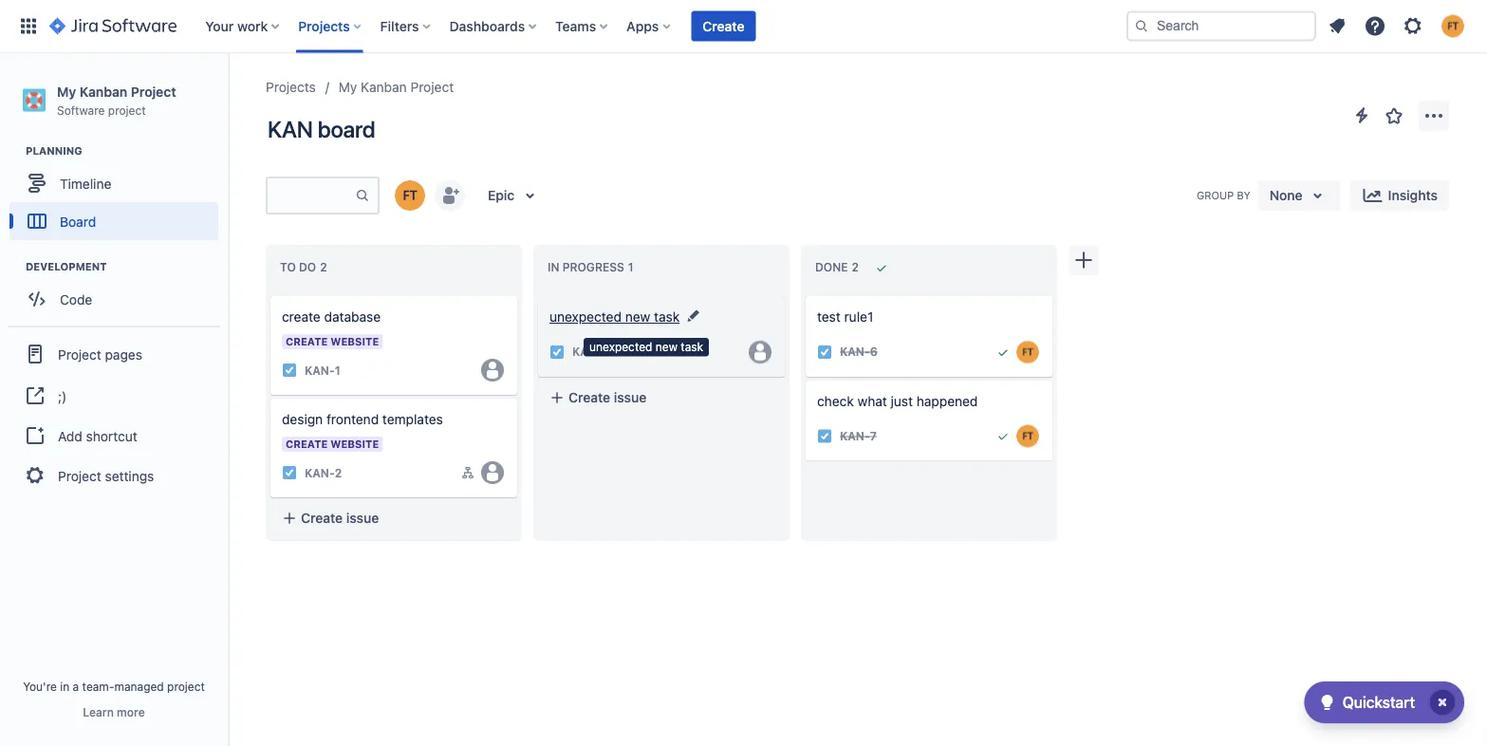 Task type: vqa. For each thing, say whether or not it's contained in the screenshot.
task inside the tooltip
yes



Task type: describe. For each thing, give the bounding box(es) containing it.
dismiss quickstart image
[[1428, 687, 1458, 718]]

banner containing your work
[[0, 0, 1487, 53]]

Search field
[[1127, 11, 1316, 41]]

insights image
[[1362, 184, 1384, 207]]

done
[[815, 261, 848, 274]]

1 vertical spatial project
[[167, 680, 205, 693]]

do
[[299, 261, 316, 274]]

issue for topmost create issue button
[[614, 389, 647, 405]]

development
[[26, 261, 107, 273]]

quickstart button
[[1305, 681, 1465, 723]]

task image for kan-8
[[550, 344, 565, 360]]

none
[[1270, 187, 1303, 203]]

test
[[817, 309, 841, 325]]

project pages
[[58, 346, 142, 362]]

in
[[548, 261, 559, 274]]

to do element
[[280, 261, 331, 274]]

code
[[60, 291, 92, 307]]

new inside unexpected new task tooltip
[[656, 340, 678, 354]]

learn more
[[83, 705, 145, 719]]

assignee: funky town image
[[1017, 341, 1039, 363]]

none button
[[1258, 180, 1341, 211]]

projects for projects link
[[266, 79, 316, 95]]

project settings link
[[8, 455, 220, 497]]

kan- for 6
[[840, 345, 870, 359]]

0 vertical spatial new
[[625, 309, 650, 325]]

insights
[[1388, 187, 1438, 203]]

assignee: funky town image
[[1017, 425, 1039, 448]]

0 vertical spatial task
[[654, 309, 680, 325]]

unexpected inside tooltip
[[589, 340, 652, 354]]

kanban for my kanban project
[[361, 79, 407, 95]]

appswitcher icon image
[[17, 15, 40, 37]]

primary element
[[11, 0, 1127, 53]]

create database
[[282, 309, 381, 325]]

;) link
[[8, 375, 220, 417]]

add people image
[[439, 184, 461, 207]]

group
[[1197, 189, 1234, 201]]

0 vertical spatial unexpected new task
[[550, 309, 680, 325]]

filters
[[380, 18, 419, 34]]

project pages link
[[8, 333, 220, 375]]

6
[[870, 345, 878, 359]]

task image for kan-6
[[817, 344, 832, 360]]

unassigned image
[[481, 461, 504, 484]]

kan-8 link
[[572, 344, 610, 360]]

teams
[[555, 18, 596, 34]]

code link
[[9, 280, 218, 318]]

kan-8
[[572, 345, 610, 359]]

kan- for 7
[[840, 430, 870, 443]]

settings image
[[1402, 15, 1425, 37]]

epic button
[[476, 180, 553, 211]]

task image for kan-7
[[817, 429, 832, 444]]

project settings
[[58, 468, 154, 483]]

group containing project pages
[[8, 326, 220, 502]]

learn
[[83, 705, 114, 719]]

my kanban project link
[[339, 76, 454, 99]]

automations menu button icon image
[[1351, 104, 1373, 127]]

check what just happened
[[817, 393, 978, 409]]

1 horizontal spatial unassigned image
[[749, 341, 772, 363]]

you're
[[23, 680, 57, 693]]

shortcut
[[86, 428, 137, 444]]

task image for kan-2
[[282, 465, 297, 480]]

my kanban project
[[339, 79, 454, 95]]

kanban for my kanban project software project
[[79, 84, 127, 99]]

kan- for 8
[[572, 345, 602, 359]]

by
[[1237, 189, 1251, 201]]

pages
[[105, 346, 142, 362]]

rule1
[[844, 309, 873, 325]]

my for my kanban project
[[339, 79, 357, 95]]

0 horizontal spatial create
[[301, 510, 343, 526]]

notifications image
[[1326, 15, 1349, 37]]

kan-2 link
[[305, 465, 342, 481]]

dashboards
[[449, 18, 525, 34]]

issue for left create issue button
[[346, 510, 379, 526]]

teams button
[[550, 11, 615, 41]]

0 horizontal spatial unassigned image
[[481, 359, 504, 382]]

create issue for topmost create issue button
[[569, 389, 647, 405]]

2
[[335, 466, 342, 479]]

test rule1
[[817, 309, 873, 325]]

create issue image for unexpected new task
[[527, 283, 550, 306]]

done element
[[815, 261, 863, 274]]

task image
[[282, 363, 297, 378]]

to
[[280, 261, 296, 274]]

filters button
[[375, 11, 438, 41]]

kan-6
[[840, 345, 878, 359]]

1 done image from the top
[[996, 344, 1011, 360]]

templates
[[382, 411, 443, 427]]

dashboards button
[[444, 11, 544, 41]]

unexpected new task inside unexpected new task tooltip
[[589, 340, 703, 354]]

software
[[57, 103, 105, 117]]

work
[[237, 18, 268, 34]]

apps
[[627, 18, 659, 34]]

my kanban project software project
[[57, 84, 176, 117]]

create column image
[[1073, 249, 1095, 271]]

your
[[205, 18, 234, 34]]

planning image
[[3, 140, 26, 162]]

design frontend templates
[[282, 411, 443, 427]]

projects for projects popup button
[[298, 18, 350, 34]]

0 vertical spatial unexpected
[[550, 309, 622, 325]]

0 horizontal spatial create issue button
[[271, 501, 517, 535]]

project down add
[[58, 468, 101, 483]]

kan-1 link
[[305, 362, 340, 378]]

your work
[[205, 18, 268, 34]]

apps button
[[621, 11, 678, 41]]

check
[[817, 393, 854, 409]]

kan-6 link
[[840, 344, 878, 360]]



Task type: locate. For each thing, give the bounding box(es) containing it.
8
[[602, 345, 610, 359]]

projects up kan
[[266, 79, 316, 95]]

jira software image
[[49, 15, 177, 37], [49, 15, 177, 37]]

unexpected new task tooltip
[[584, 338, 709, 356]]

kan- down rule1 at the top
[[840, 345, 870, 359]]

done image
[[996, 344, 1011, 360], [996, 429, 1011, 444]]

create issue down "8"
[[569, 389, 647, 405]]

1 horizontal spatial task
[[681, 340, 703, 354]]

0 horizontal spatial create issue image
[[259, 283, 282, 306]]

task image left kan-6 link
[[817, 344, 832, 360]]

database
[[324, 309, 381, 325]]

kan
[[268, 116, 313, 142]]

2 done image from the top
[[996, 429, 1011, 444]]

2 create issue image from the left
[[527, 283, 550, 306]]

project
[[410, 79, 454, 95], [131, 84, 176, 99], [58, 346, 101, 362], [58, 468, 101, 483]]

project inside my kanban project software project
[[131, 84, 176, 99]]

what
[[858, 393, 887, 409]]

create issue image down to
[[259, 283, 282, 306]]

kan-2
[[305, 466, 342, 479]]

kan-7
[[840, 430, 877, 443]]

task image left kan-2 "link"
[[282, 465, 297, 480]]

kanban up the board
[[361, 79, 407, 95]]

1 horizontal spatial issue
[[614, 389, 647, 405]]

my inside my kanban project software project
[[57, 84, 76, 99]]

0 of 1 child issues complete image
[[460, 465, 476, 480], [460, 465, 476, 480]]

search image
[[1134, 19, 1149, 34]]

my up software
[[57, 84, 76, 99]]

0 horizontal spatial create issue
[[301, 510, 379, 526]]

quickstart
[[1343, 693, 1415, 711]]

kan- for 1
[[305, 363, 335, 377]]

group by
[[1197, 189, 1251, 201]]

create issue image for test rule1
[[794, 283, 817, 306]]

1 vertical spatial task
[[681, 340, 703, 354]]

project inside 'link'
[[410, 79, 454, 95]]

0 vertical spatial issue
[[614, 389, 647, 405]]

0 vertical spatial create issue
[[569, 389, 647, 405]]

2 vertical spatial create
[[301, 510, 343, 526]]

1 horizontal spatial create issue button
[[538, 380, 785, 415]]

you're in a team-managed project
[[23, 680, 205, 693]]

1 vertical spatial done image
[[996, 429, 1011, 444]]

create issue for left create issue button
[[301, 510, 379, 526]]

kanban up software
[[79, 84, 127, 99]]

unexpected new task up "8"
[[550, 309, 680, 325]]

done image left assignee: funky town icon
[[996, 344, 1011, 360]]

design
[[282, 411, 323, 427]]

1 horizontal spatial create issue
[[569, 389, 647, 405]]

learn more button
[[83, 704, 145, 719]]

0 horizontal spatial issue
[[346, 510, 379, 526]]

1 horizontal spatial project
[[167, 680, 205, 693]]

settings
[[105, 468, 154, 483]]

task inside tooltip
[[681, 340, 703, 354]]

kan- for 2
[[305, 466, 335, 479]]

more image
[[1423, 104, 1446, 127]]

in
[[60, 680, 70, 693]]

kanban inside 'link'
[[361, 79, 407, 95]]

my for my kanban project software project
[[57, 84, 76, 99]]

0 vertical spatial project
[[108, 103, 146, 117]]

projects up projects link
[[298, 18, 350, 34]]

your profile and settings image
[[1442, 15, 1465, 37]]

1 vertical spatial new
[[656, 340, 678, 354]]

project down filters popup button
[[410, 79, 454, 95]]

;)
[[58, 388, 67, 404]]

create
[[703, 18, 745, 34], [569, 389, 610, 405], [301, 510, 343, 526]]

development image
[[3, 256, 26, 278]]

1 vertical spatial done image
[[996, 429, 1011, 444]]

create
[[282, 309, 321, 325]]

create issue button
[[538, 380, 785, 415], [271, 501, 517, 535]]

projects button
[[293, 11, 369, 41]]

1 horizontal spatial my
[[339, 79, 357, 95]]

unassigned image
[[749, 341, 772, 363], [481, 359, 504, 382]]

kan-7 link
[[840, 428, 877, 444]]

your work button
[[200, 11, 287, 41]]

board
[[318, 116, 375, 142]]

my inside 'link'
[[339, 79, 357, 95]]

0 vertical spatial projects
[[298, 18, 350, 34]]

kanban inside my kanban project software project
[[79, 84, 127, 99]]

done image left assignee: funky town image
[[996, 429, 1011, 444]]

3 create issue image from the left
[[794, 283, 817, 306]]

new right "8"
[[656, 340, 678, 354]]

board
[[60, 213, 96, 229]]

epic
[[488, 187, 515, 203]]

sidebar navigation image
[[207, 76, 249, 114]]

0 horizontal spatial new
[[625, 309, 650, 325]]

happened
[[917, 393, 978, 409]]

in progress element
[[548, 261, 637, 274]]

1 done image from the top
[[996, 344, 1011, 360]]

1 vertical spatial projects
[[266, 79, 316, 95]]

board link
[[9, 202, 218, 240]]

1 vertical spatial issue
[[346, 510, 379, 526]]

task down edit summary icon
[[681, 340, 703, 354]]

a
[[73, 680, 79, 693]]

create issue
[[569, 389, 647, 405], [301, 510, 379, 526]]

in progress
[[548, 261, 624, 274]]

kan- inside 'link'
[[572, 345, 602, 359]]

issue
[[614, 389, 647, 405], [346, 510, 379, 526]]

create inside button
[[703, 18, 745, 34]]

1 vertical spatial create
[[569, 389, 610, 405]]

check image
[[1316, 691, 1339, 714]]

done image left assignee: funky town icon
[[996, 344, 1011, 360]]

star kan board image
[[1383, 104, 1406, 127]]

0 vertical spatial create issue button
[[538, 380, 785, 415]]

projects
[[298, 18, 350, 34], [266, 79, 316, 95]]

edit summary image
[[682, 304, 705, 326]]

add shortcut button
[[8, 417, 220, 455]]

1 vertical spatial unexpected new task
[[589, 340, 703, 354]]

kanban
[[361, 79, 407, 95], [79, 84, 127, 99]]

1 create issue image from the left
[[259, 283, 282, 306]]

kan- down the design
[[305, 466, 335, 479]]

just
[[891, 393, 913, 409]]

create issue button down '2'
[[271, 501, 517, 535]]

kan board
[[268, 116, 375, 142]]

create issue image down the in
[[527, 283, 550, 306]]

1 horizontal spatial create issue image
[[527, 283, 550, 306]]

0 vertical spatial create
[[703, 18, 745, 34]]

project left sidebar navigation 'image'
[[131, 84, 176, 99]]

unexpected new task
[[550, 309, 680, 325], [589, 340, 703, 354]]

2 horizontal spatial create
[[703, 18, 745, 34]]

timeline
[[60, 175, 111, 191]]

done image
[[996, 344, 1011, 360], [996, 429, 1011, 444]]

kan- inside "link"
[[305, 466, 335, 479]]

group
[[8, 326, 220, 502]]

add shortcut
[[58, 428, 137, 444]]

team-
[[82, 680, 114, 693]]

create right apps dropdown button
[[703, 18, 745, 34]]

1 vertical spatial create issue
[[301, 510, 379, 526]]

create issue button down unexpected new task tooltip
[[538, 380, 785, 415]]

more
[[117, 705, 145, 719]]

0 horizontal spatial task
[[654, 309, 680, 325]]

2 done image from the top
[[996, 429, 1011, 444]]

project inside my kanban project software project
[[108, 103, 146, 117]]

task left edit summary icon
[[654, 309, 680, 325]]

Search this board text field
[[268, 178, 355, 213]]

0 horizontal spatial my
[[57, 84, 76, 99]]

create down kan-2 "link"
[[301, 510, 343, 526]]

1 vertical spatial unexpected
[[589, 340, 652, 354]]

my up the board
[[339, 79, 357, 95]]

project right managed on the bottom left of page
[[167, 680, 205, 693]]

insights button
[[1350, 180, 1449, 211]]

frontend
[[326, 411, 379, 427]]

help image
[[1364, 15, 1387, 37]]

to do
[[280, 261, 316, 274]]

create down kan-8 'link'
[[569, 389, 610, 405]]

kan- down in progress
[[572, 345, 602, 359]]

task image left kan-7 link
[[817, 429, 832, 444]]

kan- down what
[[840, 430, 870, 443]]

planning
[[26, 145, 82, 157]]

1 vertical spatial create issue button
[[271, 501, 517, 535]]

1 horizontal spatial kanban
[[361, 79, 407, 95]]

timeline link
[[9, 164, 218, 202]]

banner
[[0, 0, 1487, 53]]

project left pages
[[58, 346, 101, 362]]

funky town image
[[395, 180, 425, 211]]

create issue down '2'
[[301, 510, 379, 526]]

create button
[[691, 11, 756, 41]]

project right software
[[108, 103, 146, 117]]

create issue image for create database
[[259, 283, 282, 306]]

2 horizontal spatial create issue image
[[794, 283, 817, 306]]

project
[[108, 103, 146, 117], [167, 680, 205, 693]]

unexpected
[[550, 309, 622, 325], [589, 340, 652, 354]]

1
[[335, 363, 340, 377]]

0 horizontal spatial project
[[108, 103, 146, 117]]

development group
[[9, 259, 227, 324]]

task image left kan-8 'link'
[[550, 344, 565, 360]]

projects inside popup button
[[298, 18, 350, 34]]

create issue image
[[259, 283, 282, 306], [527, 283, 550, 306], [794, 283, 817, 306]]

0 vertical spatial done image
[[996, 344, 1011, 360]]

0 vertical spatial done image
[[996, 344, 1011, 360]]

create issue image up test
[[794, 283, 817, 306]]

projects link
[[266, 76, 316, 99]]

managed
[[114, 680, 164, 693]]

kan- right task icon
[[305, 363, 335, 377]]

kan-1
[[305, 363, 340, 377]]

task
[[654, 309, 680, 325], [681, 340, 703, 354]]

1 horizontal spatial create
[[569, 389, 610, 405]]

kan-
[[572, 345, 602, 359], [840, 345, 870, 359], [305, 363, 335, 377], [840, 430, 870, 443], [305, 466, 335, 479]]

unexpected new task down edit summary icon
[[589, 340, 703, 354]]

0 horizontal spatial kanban
[[79, 84, 127, 99]]

7
[[870, 430, 877, 443]]

1 horizontal spatial new
[[656, 340, 678, 354]]

add
[[58, 428, 82, 444]]

new up unexpected new task tooltip
[[625, 309, 650, 325]]

progress
[[563, 261, 624, 274]]

planning group
[[9, 144, 227, 246]]

done image left assignee: funky town image
[[996, 429, 1011, 444]]

task image
[[550, 344, 565, 360], [817, 344, 832, 360], [817, 429, 832, 444], [282, 465, 297, 480]]



